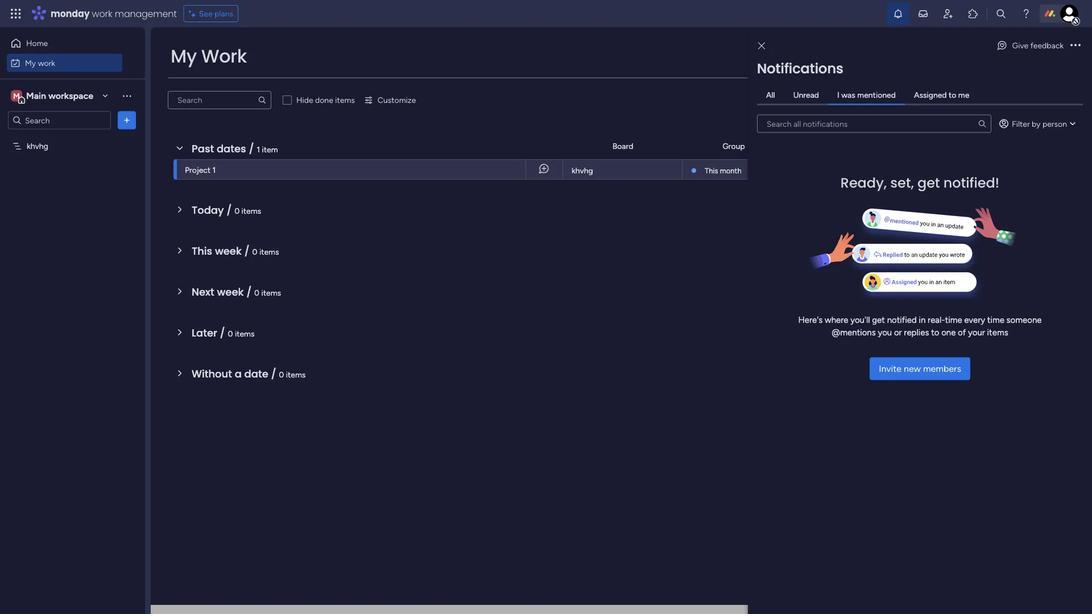 Task type: locate. For each thing, give the bounding box(es) containing it.
past dates / 1 item
[[192, 141, 278, 156]]

items down this week / 0 items
[[261, 288, 281, 297]]

0 right date in the bottom left of the page
[[279, 370, 284, 379]]

inbox image
[[917, 8, 929, 19]]

khvhg
[[27, 141, 48, 151], [572, 166, 593, 175]]

and
[[980, 82, 993, 91]]

to down real-
[[931, 328, 939, 338]]

to right like
[[1056, 82, 1064, 91]]

0 vertical spatial column
[[902, 190, 930, 200]]

items right later
[[235, 329, 255, 338]]

to left me on the top
[[949, 90, 956, 100]]

1 vertical spatial week
[[217, 285, 244, 299]]

1 inside past dates / 1 item
[[257, 144, 260, 154]]

options image
[[121, 115, 133, 126]]

week right the next
[[217, 285, 244, 299]]

select product image
[[10, 8, 22, 19]]

main content
[[151, 27, 1092, 614]]

/ left item
[[249, 141, 254, 156]]

give
[[1012, 41, 1029, 50]]

1 right project
[[213, 165, 216, 175]]

your
[[968, 328, 985, 338]]

0 horizontal spatial time
[[945, 315, 962, 325]]

column right priority
[[911, 219, 939, 228]]

this
[[705, 166, 718, 175], [192, 244, 212, 258]]

0 up next week / 0 items
[[252, 247, 257, 257]]

1 horizontal spatial this
[[705, 166, 718, 175]]

see
[[1066, 82, 1078, 91]]

week for next
[[217, 285, 244, 299]]

1 vertical spatial none search field
[[757, 115, 991, 133]]

you'll
[[850, 315, 870, 325]]

1 horizontal spatial work
[[92, 7, 112, 20]]

i was mentioned
[[837, 90, 896, 100]]

get up the you
[[872, 315, 885, 325]]

1 horizontal spatial search image
[[978, 119, 987, 128]]

get right set,
[[917, 173, 940, 192]]

1 horizontal spatial 1
[[257, 144, 260, 154]]

dialog
[[748, 27, 1092, 614]]

None search field
[[168, 91, 271, 109], [757, 115, 991, 133]]

people
[[883, 105, 908, 115]]

0 horizontal spatial get
[[872, 315, 885, 325]]

a
[[235, 367, 242, 381]]

m
[[13, 91, 20, 101]]

0 right later
[[228, 329, 233, 338]]

1 vertical spatial this
[[192, 244, 212, 258]]

you'd
[[1021, 82, 1041, 91]]

boards
[[883, 133, 908, 143]]

week
[[215, 244, 242, 258], [217, 285, 244, 299]]

1 horizontal spatial khvhg
[[572, 166, 593, 175]]

invite members image
[[943, 8, 954, 19]]

where
[[825, 315, 848, 325]]

ready, set, get notified!
[[841, 173, 999, 192]]

work inside button
[[38, 58, 55, 68]]

search image for filter dashboard by text search field
[[258, 96, 267, 105]]

1 left item
[[257, 144, 260, 154]]

1 vertical spatial get
[[872, 315, 885, 325]]

none search field inside dialog
[[757, 115, 991, 133]]

none search field filter dashboard by text
[[168, 91, 271, 109]]

was
[[841, 90, 855, 100]]

0 horizontal spatial khvhg
[[27, 141, 48, 151]]

0 horizontal spatial my
[[25, 58, 36, 68]]

working on it
[[949, 165, 996, 175]]

@mentions
[[832, 328, 876, 338]]

khvhg inside list box
[[27, 141, 48, 151]]

1 vertical spatial work
[[38, 58, 55, 68]]

0 vertical spatial work
[[92, 7, 112, 20]]

search image for the search all notifications search field
[[978, 119, 987, 128]]

monday
[[51, 7, 90, 20]]

items inside next week / 0 items
[[261, 288, 281, 297]]

0 horizontal spatial this
[[192, 244, 212, 258]]

like
[[1043, 82, 1054, 91]]

home
[[26, 38, 48, 48]]

items
[[335, 95, 355, 105], [241, 206, 261, 216], [259, 247, 279, 257], [261, 288, 281, 297], [987, 328, 1008, 338], [235, 329, 255, 338], [286, 370, 306, 379]]

workspace image
[[11, 90, 22, 102]]

this for month
[[705, 166, 718, 175]]

main
[[26, 90, 46, 101]]

0 inside next week / 0 items
[[254, 288, 259, 297]]

khvhg list box
[[0, 134, 145, 309]]

1
[[257, 144, 260, 154], [213, 165, 216, 175]]

customize
[[378, 95, 416, 105]]

nov 15, 09:00 am
[[872, 165, 932, 174]]

items up next week / 0 items
[[259, 247, 279, 257]]

/ right date in the bottom left of the page
[[271, 367, 276, 381]]

invite new members button
[[870, 357, 970, 380]]

2 time from the left
[[987, 315, 1004, 325]]

main workspace
[[26, 90, 93, 101]]

or
[[894, 328, 902, 338]]

1 time from the left
[[945, 315, 962, 325]]

0 horizontal spatial 1
[[213, 165, 216, 175]]

item
[[262, 144, 278, 154]]

new
[[904, 363, 921, 374]]

project
[[185, 165, 211, 175]]

1 vertical spatial search image
[[978, 119, 987, 128]]

work right monday
[[92, 7, 112, 20]]

see plans button
[[184, 5, 238, 22]]

this up the next
[[192, 244, 212, 258]]

09:00
[[898, 165, 919, 174]]

dialog containing notifications
[[748, 27, 1092, 614]]

0 vertical spatial khvhg
[[27, 141, 48, 151]]

workspace selection element
[[11, 89, 95, 104]]

this left month
[[705, 166, 718, 175]]

0 inside later / 0 items
[[228, 329, 233, 338]]

get
[[917, 173, 940, 192], [872, 315, 885, 325]]

option
[[0, 136, 145, 138]]

work
[[92, 7, 112, 20], [38, 58, 55, 68]]

search image inside filter dashboard by text search field
[[258, 96, 267, 105]]

1 vertical spatial 1
[[213, 165, 216, 175]]

items right done
[[335, 95, 355, 105]]

none search field up the 'boards'
[[757, 115, 991, 133]]

my work button
[[7, 54, 122, 72]]

assigned to me
[[914, 90, 969, 100]]

plans
[[214, 9, 233, 18]]

0 vertical spatial get
[[917, 173, 940, 192]]

on
[[980, 165, 989, 175]]

0 vertical spatial week
[[215, 244, 242, 258]]

main content containing past dates /
[[151, 27, 1092, 614]]

my left work
[[171, 44, 197, 69]]

work down home
[[38, 58, 55, 68]]

week down the today / 0 items
[[215, 244, 242, 258]]

0 vertical spatial none search field
[[168, 91, 271, 109]]

Search in workspace field
[[24, 114, 95, 127]]

to
[[1056, 82, 1064, 91], [949, 90, 956, 100], [931, 328, 939, 338]]

am
[[920, 165, 932, 174]]

choose the boards, columns and people you'd like to see
[[877, 82, 1078, 91]]

1 horizontal spatial time
[[987, 315, 1004, 325]]

column right date
[[902, 190, 930, 200]]

0 inside this week / 0 items
[[252, 247, 257, 257]]

one
[[941, 328, 956, 338]]

mentioned
[[857, 90, 896, 100]]

0 horizontal spatial work
[[38, 58, 55, 68]]

none search field down work
[[168, 91, 271, 109]]

1 horizontal spatial my
[[171, 44, 197, 69]]

in
[[919, 315, 926, 325]]

my for my work
[[25, 58, 36, 68]]

next
[[192, 285, 214, 299]]

my down home
[[25, 58, 36, 68]]

items right your
[[987, 328, 1008, 338]]

here's
[[798, 315, 823, 325]]

person
[[1043, 119, 1067, 129]]

past
[[192, 141, 214, 156]]

search image left hide
[[258, 96, 267, 105]]

next week / 0 items
[[192, 285, 281, 299]]

monday work management
[[51, 7, 177, 20]]

items up this week / 0 items
[[241, 206, 261, 216]]

0 horizontal spatial none search field
[[168, 91, 271, 109]]

0 vertical spatial 1
[[257, 144, 260, 154]]

search image
[[258, 96, 267, 105], [978, 119, 987, 128]]

0 horizontal spatial to
[[931, 328, 939, 338]]

later / 0 items
[[192, 326, 255, 340]]

2 horizontal spatial to
[[1056, 82, 1064, 91]]

search image down 'and'
[[978, 119, 987, 128]]

1 horizontal spatial none search field
[[757, 115, 991, 133]]

time right every
[[987, 315, 1004, 325]]

items inside the today / 0 items
[[241, 206, 261, 216]]

search image inside the search all notifications search field
[[978, 119, 987, 128]]

0 vertical spatial search image
[[258, 96, 267, 105]]

1 horizontal spatial get
[[917, 173, 940, 192]]

none search field the search all notifications
[[757, 115, 991, 133]]

my inside button
[[25, 58, 36, 68]]

dates
[[217, 141, 246, 156]]

items right date in the bottom left of the page
[[286, 370, 306, 379]]

0 vertical spatial this
[[705, 166, 718, 175]]

my work
[[25, 58, 55, 68]]

date column
[[883, 190, 930, 200]]

assigned
[[914, 90, 947, 100]]

0 down this week / 0 items
[[254, 288, 259, 297]]

/ right later
[[220, 326, 225, 340]]

my
[[171, 44, 197, 69], [25, 58, 36, 68]]

project 1
[[185, 165, 216, 175]]

0 horizontal spatial search image
[[258, 96, 267, 105]]

to inside here's where you'll get notified in real-time every time someone @mentions you or replies to one of your items
[[931, 328, 939, 338]]

1 vertical spatial khvhg
[[572, 166, 593, 175]]

/
[[249, 141, 254, 156], [226, 203, 232, 217], [244, 244, 250, 258], [246, 285, 252, 299], [220, 326, 225, 340], [271, 367, 276, 381]]

notified!
[[944, 173, 999, 192]]

1 vertical spatial column
[[911, 219, 939, 228]]

0 right 'today'
[[234, 206, 240, 216]]

column
[[902, 190, 930, 200], [911, 219, 939, 228]]

time up one
[[945, 315, 962, 325]]

customize button
[[359, 91, 421, 109]]



Task type: describe. For each thing, give the bounding box(es) containing it.
items inside here's where you'll get notified in real-time every time someone @mentions you or replies to one of your items
[[987, 328, 1008, 338]]

priority
[[883, 219, 909, 228]]

get inside here's where you'll get notified in real-time every time someone @mentions you or replies to one of your items
[[872, 315, 885, 325]]

work for my
[[38, 58, 55, 68]]

notified
[[887, 315, 917, 325]]

items inside later / 0 items
[[235, 329, 255, 338]]

the
[[906, 82, 918, 91]]

give feedback
[[1012, 41, 1064, 50]]

by
[[1032, 119, 1041, 129]]

my work
[[171, 44, 247, 69]]

options image
[[1070, 42, 1081, 50]]

feedback
[[1030, 41, 1064, 50]]

month
[[720, 166, 742, 175]]

column for priority column
[[911, 219, 939, 228]]

without a date / 0 items
[[192, 367, 306, 381]]

notifications image
[[892, 8, 904, 19]]

workspace options image
[[121, 90, 133, 101]]

filter by person
[[1012, 119, 1067, 129]]

it
[[991, 165, 996, 175]]

today / 0 items
[[192, 203, 261, 217]]

people
[[995, 82, 1020, 91]]

0 inside without a date / 0 items
[[279, 370, 284, 379]]

hide done items
[[296, 95, 355, 105]]

apps image
[[968, 8, 979, 19]]

date
[[244, 367, 268, 381]]

1 horizontal spatial to
[[949, 90, 956, 100]]

workspace
[[48, 90, 93, 101]]

home button
[[7, 34, 122, 52]]

week for this
[[215, 244, 242, 258]]

all
[[766, 90, 775, 100]]

boards,
[[920, 82, 946, 91]]

you
[[878, 328, 892, 338]]

items inside without a date / 0 items
[[286, 370, 306, 379]]

filter by person button
[[994, 115, 1083, 133]]

/ down this week / 0 items
[[246, 285, 252, 299]]

help image
[[1020, 8, 1032, 19]]

hide
[[296, 95, 313, 105]]

unread
[[793, 90, 819, 100]]

/ right 'today'
[[226, 203, 232, 217]]

give feedback button
[[992, 36, 1068, 55]]

ready,
[[841, 173, 887, 192]]

invite new members
[[879, 363, 961, 374]]

Filter dashboard by text search field
[[168, 91, 271, 109]]

nov
[[872, 165, 886, 174]]

i
[[837, 90, 839, 100]]

every
[[964, 315, 985, 325]]

my for my work
[[171, 44, 197, 69]]

this for week
[[192, 244, 212, 258]]

Search all notifications search field
[[757, 115, 991, 133]]

of
[[958, 328, 966, 338]]

done
[[315, 95, 333, 105]]

0 inside the today / 0 items
[[234, 206, 240, 216]]

to inside main content
[[1056, 82, 1064, 91]]

choose
[[877, 82, 904, 91]]

group
[[722, 141, 745, 151]]

replies
[[904, 328, 929, 338]]

columns
[[948, 82, 978, 91]]

set,
[[890, 173, 914, 192]]

15,
[[888, 165, 897, 174]]

priority column
[[883, 219, 939, 228]]

later
[[192, 326, 217, 340]]

here's where you'll get notified in real-time every time someone @mentions you or replies to one of your items
[[798, 315, 1042, 338]]

board
[[612, 141, 633, 151]]

without
[[192, 367, 232, 381]]

see
[[199, 9, 213, 18]]

today
[[192, 203, 224, 217]]

work for monday
[[92, 7, 112, 20]]

real-
[[928, 315, 945, 325]]

working
[[949, 165, 978, 175]]

/ up next week / 0 items
[[244, 244, 250, 258]]

management
[[115, 7, 177, 20]]

date
[[883, 190, 900, 200]]

gary orlando image
[[1060, 5, 1078, 23]]

khvhg link
[[570, 160, 675, 180]]

items inside this week / 0 items
[[259, 247, 279, 257]]

me
[[958, 90, 969, 100]]

members
[[923, 363, 961, 374]]

column for date column
[[902, 190, 930, 200]]

search everything image
[[995, 8, 1007, 19]]

work
[[201, 44, 247, 69]]

see plans
[[199, 9, 233, 18]]

this week / 0 items
[[192, 244, 279, 258]]

this month
[[705, 166, 742, 175]]

invite
[[879, 363, 902, 374]]



Task type: vqa. For each thing, say whether or not it's contained in the screenshot.
All
yes



